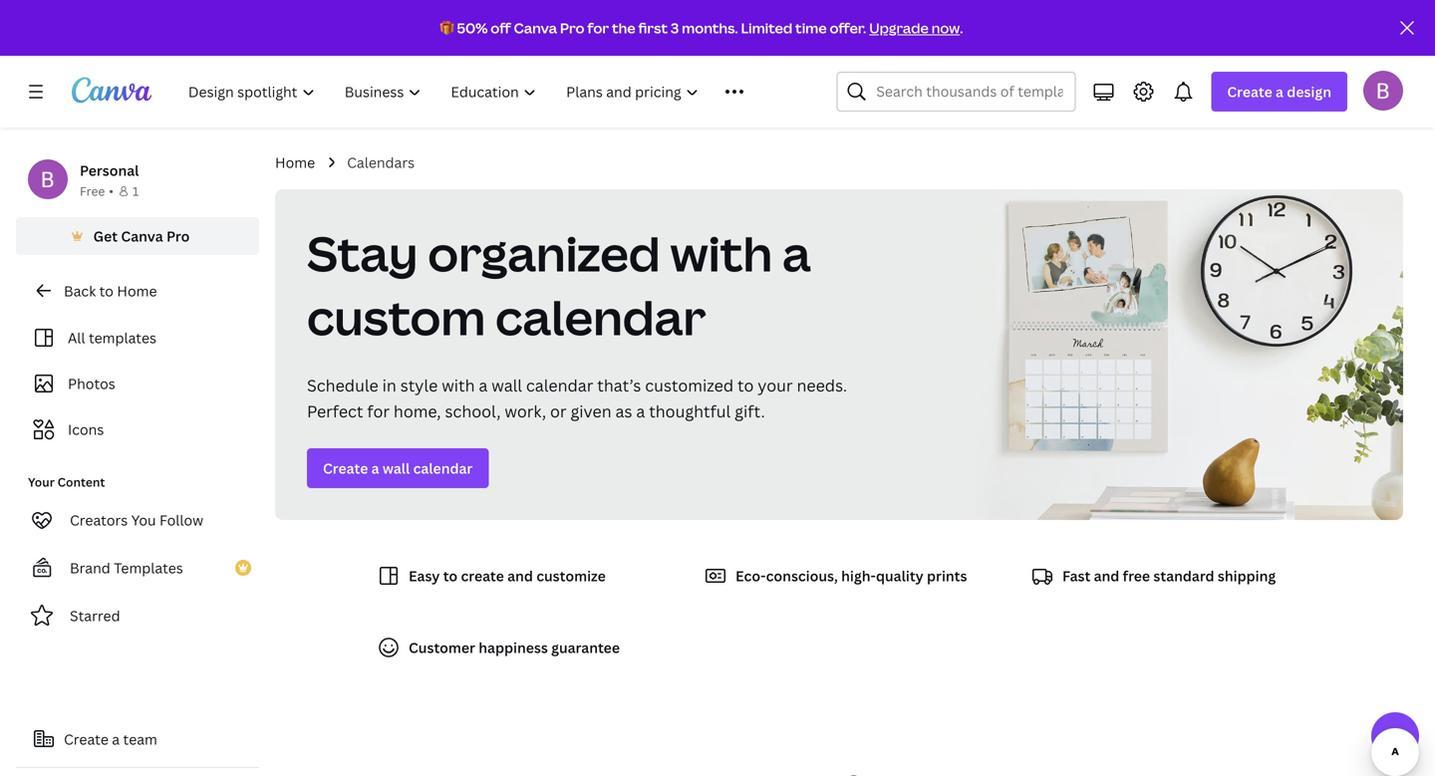 Task type: locate. For each thing, give the bounding box(es) containing it.
the
[[612, 18, 636, 37]]

1 horizontal spatial for
[[588, 18, 609, 37]]

to
[[99, 282, 114, 301], [738, 375, 754, 396], [443, 567, 458, 586]]

for down 'in'
[[367, 401, 390, 422]]

0 horizontal spatial canva
[[121, 227, 163, 246]]

1 horizontal spatial wall
[[492, 375, 522, 396]]

prints
[[927, 567, 968, 586]]

pro up back to home link
[[166, 227, 190, 246]]

0 vertical spatial canva
[[514, 18, 557, 37]]

calendar
[[496, 284, 706, 349], [526, 375, 594, 396], [413, 459, 473, 478]]

2 vertical spatial to
[[443, 567, 458, 586]]

1
[[132, 183, 139, 199]]

canva
[[514, 18, 557, 37], [121, 227, 163, 246]]

customize
[[537, 567, 606, 586]]

top level navigation element
[[175, 72, 789, 112], [175, 72, 789, 112]]

0 vertical spatial home
[[275, 153, 315, 172]]

conscious,
[[766, 567, 838, 586]]

home left calendars on the top
[[275, 153, 315, 172]]

standard
[[1154, 567, 1215, 586]]

creators you follow
[[70, 511, 203, 530]]

calendar inside stay organized with a custom calendar
[[496, 284, 706, 349]]

1 vertical spatial create
[[323, 459, 368, 478]]

back
[[64, 282, 96, 301]]

2 horizontal spatial to
[[738, 375, 754, 396]]

schedule in style with a wall calendar that's customized to your needs. perfect for home, school, work, or given as a thoughtful gift.
[[307, 375, 848, 422]]

wall up the work,
[[492, 375, 522, 396]]

create left design
[[1228, 82, 1273, 101]]

1 horizontal spatial home
[[275, 153, 315, 172]]

upgrade now button
[[870, 18, 960, 37]]

given
[[571, 401, 612, 422]]

and
[[508, 567, 533, 586], [1094, 567, 1120, 586]]

calendar inside schedule in style with a wall calendar that's customized to your needs. perfect for home, school, work, or given as a thoughtful gift.
[[526, 375, 594, 396]]

0 horizontal spatial for
[[367, 401, 390, 422]]

eco-
[[736, 567, 766, 586]]

you
[[131, 511, 156, 530]]

1 horizontal spatial create
[[323, 459, 368, 478]]

thoughtful
[[649, 401, 731, 422]]

brand
[[70, 559, 110, 578]]

create left team
[[64, 730, 109, 749]]

0 vertical spatial create
[[1228, 82, 1273, 101]]

easy
[[409, 567, 440, 586]]

create inside "link"
[[323, 459, 368, 478]]

1 vertical spatial pro
[[166, 227, 190, 246]]

limited
[[741, 18, 793, 37]]

2 vertical spatial calendar
[[413, 459, 473, 478]]

calendar down home,
[[413, 459, 473, 478]]

for inside schedule in style with a wall calendar that's customized to your needs. perfect for home, school, work, or given as a thoughtful gift.
[[367, 401, 390, 422]]

time
[[796, 18, 827, 37]]

with inside schedule in style with a wall calendar that's customized to your needs. perfect for home, school, work, or given as a thoughtful gift.
[[442, 375, 475, 396]]

calendar inside create a wall calendar "link"
[[413, 459, 473, 478]]

upgrade
[[870, 18, 929, 37]]

all
[[68, 329, 85, 347]]

high-
[[842, 567, 876, 586]]

fast
[[1063, 567, 1091, 586]]

starred
[[70, 607, 120, 626]]

home link
[[275, 152, 315, 173]]

templates
[[114, 559, 183, 578]]

0 horizontal spatial and
[[508, 567, 533, 586]]

templates
[[89, 329, 156, 347]]

and right create
[[508, 567, 533, 586]]

canva right the off
[[514, 18, 557, 37]]

2 horizontal spatial create
[[1228, 82, 1273, 101]]

0 vertical spatial pro
[[560, 18, 585, 37]]

free •
[[80, 183, 114, 199]]

create a team
[[64, 730, 157, 749]]

or
[[550, 401, 567, 422]]

now
[[932, 18, 960, 37]]

photos link
[[28, 365, 247, 403]]

for left the on the top of the page
[[588, 18, 609, 37]]

eco-conscious, high-quality prints
[[736, 567, 968, 586]]

and left free
[[1094, 567, 1120, 586]]

1 vertical spatial with
[[442, 375, 475, 396]]

2 and from the left
[[1094, 567, 1120, 586]]

2 vertical spatial create
[[64, 730, 109, 749]]

easy to create and customize
[[409, 567, 606, 586]]

create a wall calendar link
[[307, 449, 489, 489]]

school,
[[445, 401, 501, 422]]

to up gift.
[[738, 375, 754, 396]]

1 vertical spatial for
[[367, 401, 390, 422]]

to right easy
[[443, 567, 458, 586]]

home
[[275, 153, 315, 172], [117, 282, 157, 301]]

brand templates
[[70, 559, 183, 578]]

0 vertical spatial with
[[671, 220, 773, 286]]

1 vertical spatial to
[[738, 375, 754, 396]]

None search field
[[837, 72, 1076, 112]]

icons
[[68, 420, 104, 439]]

for
[[588, 18, 609, 37], [367, 401, 390, 422]]

create down the perfect
[[323, 459, 368, 478]]

1 vertical spatial canva
[[121, 227, 163, 246]]

0 horizontal spatial with
[[442, 375, 475, 396]]

create inside dropdown button
[[1228, 82, 1273, 101]]

wall inside schedule in style with a wall calendar that's customized to your needs. perfect for home, school, work, or given as a thoughtful gift.
[[492, 375, 522, 396]]

a inside button
[[112, 730, 120, 749]]

0 vertical spatial for
[[588, 18, 609, 37]]

gift.
[[735, 401, 765, 422]]

0 horizontal spatial to
[[99, 282, 114, 301]]

0 horizontal spatial wall
[[383, 459, 410, 478]]

creators
[[70, 511, 128, 530]]

create inside button
[[64, 730, 109, 749]]

0 vertical spatial calendar
[[496, 284, 706, 349]]

with
[[671, 220, 773, 286], [442, 375, 475, 396]]

to inside schedule in style with a wall calendar that's customized to your needs. perfect for home, school, work, or given as a thoughtful gift.
[[738, 375, 754, 396]]

1 vertical spatial home
[[117, 282, 157, 301]]

1 vertical spatial wall
[[383, 459, 410, 478]]

stay
[[307, 220, 418, 286]]

customized
[[645, 375, 734, 396]]

calendar up the "that's" at the left
[[496, 284, 706, 349]]

calendar up or
[[526, 375, 594, 396]]

home up all templates link
[[117, 282, 157, 301]]

home,
[[394, 401, 441, 422]]

pro left the on the top of the page
[[560, 18, 585, 37]]

0 vertical spatial to
[[99, 282, 114, 301]]

0 horizontal spatial pro
[[166, 227, 190, 246]]

a
[[1276, 82, 1284, 101], [783, 220, 811, 286], [479, 375, 488, 396], [636, 401, 645, 422], [372, 459, 379, 478], [112, 730, 120, 749]]

to right back
[[99, 282, 114, 301]]

canva inside 'button'
[[121, 227, 163, 246]]

wall
[[492, 375, 522, 396], [383, 459, 410, 478]]

wall down home,
[[383, 459, 410, 478]]

0 horizontal spatial home
[[117, 282, 157, 301]]

that's
[[597, 375, 641, 396]]

canva right get
[[121, 227, 163, 246]]

shipping
[[1218, 567, 1276, 586]]

0 vertical spatial wall
[[492, 375, 522, 396]]

1 horizontal spatial to
[[443, 567, 458, 586]]

🎁 50% off canva pro for the first 3 months. limited time offer. upgrade now .
[[440, 18, 964, 37]]

1 horizontal spatial with
[[671, 220, 773, 286]]

get canva pro
[[93, 227, 190, 246]]

1 horizontal spatial and
[[1094, 567, 1120, 586]]

fast and free standard shipping
[[1063, 567, 1276, 586]]

pro
[[560, 18, 585, 37], [166, 227, 190, 246]]

1 vertical spatial calendar
[[526, 375, 594, 396]]

to for easy to create and customize
[[443, 567, 458, 586]]

create a design
[[1228, 82, 1332, 101]]

1 horizontal spatial canva
[[514, 18, 557, 37]]

0 horizontal spatial create
[[64, 730, 109, 749]]



Task type: describe. For each thing, give the bounding box(es) containing it.
back to home link
[[16, 271, 259, 311]]

your content
[[28, 474, 105, 491]]

get canva pro button
[[16, 217, 259, 255]]

first
[[639, 18, 668, 37]]

.
[[960, 18, 964, 37]]

create a team button
[[16, 720, 259, 760]]

icons link
[[28, 411, 247, 449]]

brand templates link
[[16, 548, 259, 588]]

get
[[93, 227, 118, 246]]

a inside dropdown button
[[1276, 82, 1284, 101]]

off
[[491, 18, 511, 37]]

your
[[758, 375, 793, 396]]

create for create a team
[[64, 730, 109, 749]]

quality
[[876, 567, 924, 586]]

Search search field
[[877, 73, 1063, 111]]

follow
[[160, 511, 203, 530]]

wall inside "link"
[[383, 459, 410, 478]]

pro inside 'button'
[[166, 227, 190, 246]]

create
[[461, 567, 504, 586]]

team
[[123, 730, 157, 749]]

create for create a design
[[1228, 82, 1273, 101]]

photos
[[68, 374, 115, 393]]

happiness
[[479, 639, 548, 658]]

a inside stay organized with a custom calendar
[[783, 220, 811, 286]]

content
[[57, 474, 105, 491]]

creators you follow link
[[16, 501, 259, 540]]

perfect
[[307, 401, 363, 422]]

starred link
[[16, 596, 259, 636]]

stay organized with a custom calendar image
[[962, 189, 1404, 520]]

free
[[80, 183, 105, 199]]

1 horizontal spatial pro
[[560, 18, 585, 37]]

design
[[1287, 82, 1332, 101]]

to for back to home
[[99, 282, 114, 301]]

work,
[[505, 401, 546, 422]]

schedule
[[307, 375, 379, 396]]

style
[[401, 375, 438, 396]]

customer happiness guarantee
[[409, 639, 620, 658]]

organized
[[428, 220, 661, 286]]

•
[[109, 183, 114, 199]]

needs.
[[797, 375, 848, 396]]

personal
[[80, 161, 139, 180]]

a inside "link"
[[372, 459, 379, 478]]

customer
[[409, 639, 476, 658]]

all templates link
[[28, 319, 247, 357]]

months.
[[682, 18, 738, 37]]

all templates
[[68, 329, 156, 347]]

guarantee
[[552, 639, 620, 658]]

bob builder image
[[1364, 71, 1404, 110]]

in
[[383, 375, 397, 396]]

calendars
[[347, 153, 415, 172]]

3
[[671, 18, 679, 37]]

create a wall calendar
[[323, 459, 473, 478]]

free
[[1123, 567, 1151, 586]]

50%
[[457, 18, 488, 37]]

back to home
[[64, 282, 157, 301]]

create a design button
[[1212, 72, 1348, 112]]

stay organized with a custom calendar
[[307, 220, 811, 349]]

create for create a wall calendar
[[323, 459, 368, 478]]

as
[[616, 401, 633, 422]]

🎁
[[440, 18, 454, 37]]

offer.
[[830, 18, 867, 37]]

custom
[[307, 284, 486, 349]]

with inside stay organized with a custom calendar
[[671, 220, 773, 286]]

your
[[28, 474, 55, 491]]

1 and from the left
[[508, 567, 533, 586]]



Task type: vqa. For each thing, say whether or not it's contained in the screenshot.
the bottommost for
yes



